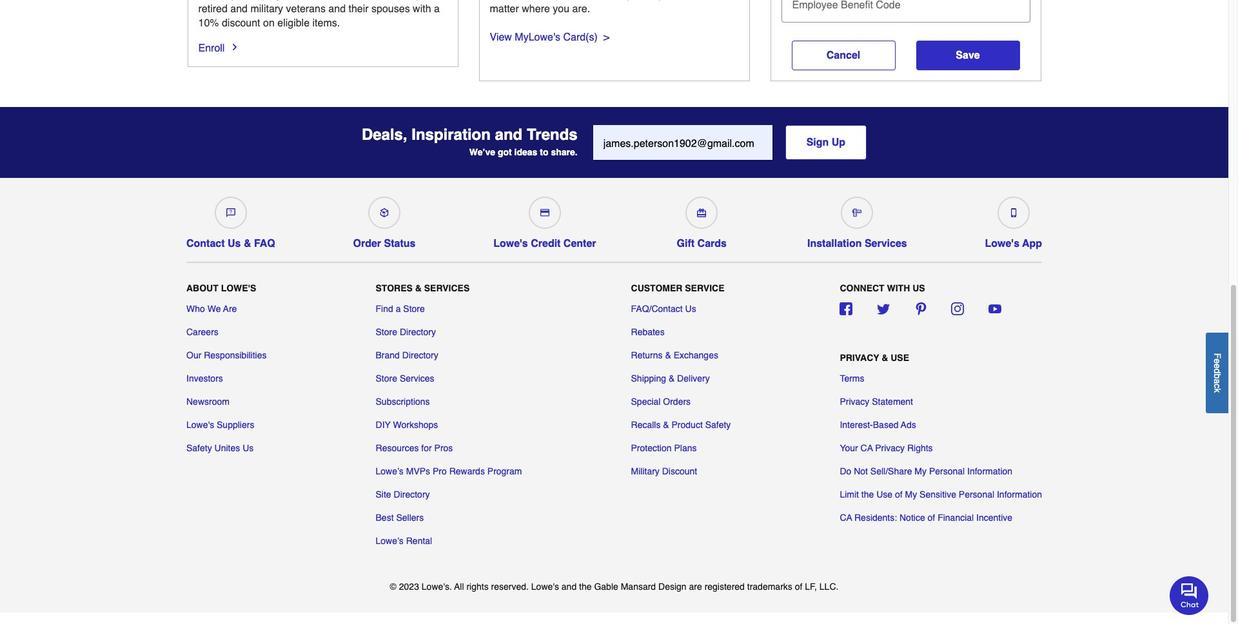 Task type: vqa. For each thing, say whether or not it's contained in the screenshot.
75% corresponding to 00
no



Task type: describe. For each thing, give the bounding box(es) containing it.
plans
[[675, 443, 697, 454]]

incentive
[[977, 513, 1013, 523]]

use for &
[[891, 353, 910, 363]]

investors link
[[186, 372, 223, 385]]

we've
[[470, 147, 496, 158]]

brand
[[376, 350, 400, 361]]

use for the
[[877, 490, 893, 500]]

not
[[854, 467, 869, 477]]

pros
[[435, 443, 453, 454]]

interest-based ads link
[[840, 419, 917, 432]]

diy workshops
[[376, 420, 438, 430]]

special
[[631, 397, 661, 407]]

trademarks
[[748, 582, 793, 592]]

track
[[490, 0, 516, 1]]

resources for pros
[[376, 443, 453, 454]]

us
[[913, 283, 926, 294]]

facebook image
[[840, 303, 853, 316]]

subscriptions
[[376, 397, 430, 407]]

store directory link
[[376, 326, 436, 339]]

safety inside 'link'
[[186, 443, 212, 454]]

lowe's for lowe's app
[[986, 238, 1020, 250]]

lowe's credit center link
[[494, 192, 597, 250]]

lowe's up are
[[221, 283, 256, 294]]

lowe's mvps pro rewards program link
[[376, 465, 522, 478]]

store
[[530, 0, 553, 1]]

interest-
[[840, 420, 874, 430]]

& left faq
[[244, 238, 251, 250]]

view
[[490, 31, 512, 43]]

twitter image
[[878, 303, 891, 316]]

recalls
[[631, 420, 661, 430]]

a inside our way of saying "thank you" to our active duty, retired and military veterans and their spouses with a 10% discount on eligible items.
[[434, 3, 440, 15]]

status
[[384, 238, 416, 250]]

center
[[564, 238, 597, 250]]

1 horizontal spatial safety
[[706, 420, 731, 430]]

limit the use of my sensitive personal information link
[[840, 488, 1043, 501]]

you
[[553, 3, 570, 15]]

and down you"
[[329, 3, 346, 15]]

store for services
[[376, 374, 398, 384]]

1 vertical spatial a
[[396, 304, 401, 314]]

with inside track in-store purchases with your mylowe's card, no matter where you are.
[[606, 0, 625, 1]]

store for directory
[[376, 327, 398, 337]]

who
[[186, 304, 205, 314]]

services for store services
[[400, 374, 435, 384]]

app
[[1023, 238, 1043, 250]]

our for our responsibilities
[[186, 350, 202, 361]]

site directory link
[[376, 488, 430, 501]]

2 vertical spatial privacy
[[876, 443, 905, 454]]

sensitive
[[920, 490, 957, 500]]

about
[[186, 283, 219, 294]]

best sellers
[[376, 513, 424, 523]]

careers
[[186, 327, 219, 337]]

a inside button
[[1213, 379, 1223, 384]]

newsroom link
[[186, 396, 230, 408]]

do
[[840, 467, 852, 477]]

youtube image
[[989, 303, 1002, 316]]

chevron right image
[[230, 42, 240, 52]]

ca residents: notice of financial incentive link
[[840, 512, 1013, 525]]

store services link
[[376, 372, 435, 385]]

faq/contact us link
[[631, 303, 697, 316]]

with inside our way of saying "thank you" to our active duty, retired and military veterans and their spouses with a 10% discount on eligible items.
[[413, 3, 431, 15]]

careers link
[[186, 326, 219, 339]]

ads
[[901, 420, 917, 430]]

residents:
[[855, 513, 898, 523]]

returns & exchanges
[[631, 350, 719, 361]]

lowe's credit center
[[494, 238, 597, 250]]

cancel button
[[792, 41, 896, 70]]

contact
[[186, 238, 225, 250]]

diy
[[376, 420, 391, 430]]

& for shipping & delivery
[[669, 374, 675, 384]]

Email Address email field
[[593, 125, 773, 160]]

stores
[[376, 283, 413, 294]]

brand directory link
[[376, 349, 439, 362]]

order status link
[[353, 192, 416, 250]]

diy workshops link
[[376, 419, 438, 432]]

lowe's for lowe's rental
[[376, 536, 404, 547]]

of right 'notice'
[[928, 513, 936, 523]]

gift cards
[[677, 238, 727, 250]]

Employee Benefit Code text field
[[787, 0, 1026, 16]]

are
[[690, 582, 703, 592]]

for
[[422, 443, 432, 454]]

lowe's rental link
[[376, 535, 433, 548]]

"thank
[[284, 0, 316, 1]]

military discount link
[[631, 465, 698, 478]]

shipping & delivery
[[631, 374, 710, 384]]

credit
[[531, 238, 561, 250]]

returns
[[631, 350, 663, 361]]

1 vertical spatial personal
[[959, 490, 995, 500]]

pickup image
[[380, 208, 389, 217]]

0 horizontal spatial mylowe's
[[515, 31, 561, 43]]

best sellers link
[[376, 512, 424, 525]]

lowe's.
[[422, 582, 452, 592]]

1 vertical spatial services
[[424, 283, 470, 294]]

active
[[372, 0, 399, 1]]

responsibilities
[[204, 350, 267, 361]]

delivery
[[678, 374, 710, 384]]

eligible
[[278, 17, 310, 29]]

their
[[349, 3, 369, 15]]

0 vertical spatial store
[[404, 304, 425, 314]]

& for returns & exchanges
[[666, 350, 672, 361]]

store directory
[[376, 327, 436, 337]]

& for recalls & product safety
[[664, 420, 670, 430]]

k
[[1213, 388, 1223, 393]]

where
[[522, 3, 550, 15]]

connect
[[840, 283, 885, 294]]

limit the use of my sensitive personal information
[[840, 490, 1043, 500]]

about lowe's
[[186, 283, 256, 294]]

got
[[498, 147, 512, 158]]

pinterest image
[[915, 303, 928, 316]]

lowe's right the reserved.
[[532, 582, 559, 592]]

directory for store directory
[[400, 327, 436, 337]]

2 vertical spatial us
[[243, 443, 254, 454]]

who we are link
[[186, 303, 237, 316]]

mobile image
[[1010, 208, 1019, 217]]

shipping
[[631, 374, 667, 384]]

protection
[[631, 443, 672, 454]]

newsroom
[[186, 397, 230, 407]]

exchanges
[[674, 350, 719, 361]]

safety unites us
[[186, 443, 254, 454]]

are.
[[573, 3, 591, 15]]

of down 'sell/share'
[[896, 490, 903, 500]]

lowe's for lowe's suppliers
[[186, 420, 214, 430]]

chat invite button image
[[1171, 576, 1210, 616]]



Task type: locate. For each thing, give the bounding box(es) containing it.
store down brand
[[376, 374, 398, 384]]

1 vertical spatial my
[[906, 490, 918, 500]]

2 e from the top
[[1213, 364, 1223, 369]]

privacy statement link
[[840, 396, 914, 408]]

store up brand
[[376, 327, 398, 337]]

up
[[832, 137, 846, 148]]

©
[[390, 582, 397, 592]]

save
[[957, 50, 981, 61]]

lowe's down newsroom link
[[186, 420, 214, 430]]

privacy up interest- at the bottom right of the page
[[840, 397, 870, 407]]

privacy for privacy statement
[[840, 397, 870, 407]]

directory for site directory
[[394, 490, 430, 500]]

with down duty,
[[413, 3, 431, 15]]

card(s)  >
[[564, 31, 610, 43]]

0 vertical spatial information
[[968, 467, 1013, 477]]

sign up
[[807, 137, 846, 148]]

rebates link
[[631, 326, 665, 339]]

our for our way of saying "thank you" to our active duty, retired and military veterans and their spouses with a 10% discount on eligible items.
[[198, 0, 216, 1]]

lowe's up site
[[376, 467, 404, 477]]

cards
[[698, 238, 727, 250]]

dimensions image
[[853, 208, 862, 217]]

1 vertical spatial privacy
[[840, 397, 870, 407]]

are
[[223, 304, 237, 314]]

services up connect with us
[[865, 238, 908, 250]]

track in-store purchases with your mylowe's card, no matter where you are.
[[490, 0, 736, 15]]

0 vertical spatial safety
[[706, 420, 731, 430]]

directory up the sellers
[[394, 490, 430, 500]]

directory
[[400, 327, 436, 337], [403, 350, 439, 361], [394, 490, 430, 500]]

us right unites
[[243, 443, 254, 454]]

notice
[[900, 513, 926, 523]]

0 vertical spatial lowe's
[[376, 467, 404, 477]]

terms link
[[840, 372, 865, 385]]

0 horizontal spatial to
[[343, 0, 352, 1]]

us for contact
[[228, 238, 241, 250]]

and inside deals, inspiration and trends we've got ideas to share.
[[495, 126, 523, 144]]

0 vertical spatial the
[[862, 490, 875, 500]]

order status
[[353, 238, 416, 250]]

0 horizontal spatial the
[[580, 582, 592, 592]]

0 vertical spatial us
[[228, 238, 241, 250]]

faq
[[254, 238, 275, 250]]

1 vertical spatial mylowe's
[[515, 31, 561, 43]]

inspiration
[[412, 126, 491, 144]]

my up 'notice'
[[906, 490, 918, 500]]

0 vertical spatial ca
[[861, 443, 874, 454]]

financial
[[938, 513, 975, 523]]

rights
[[467, 582, 489, 592]]

0 horizontal spatial with
[[413, 3, 431, 15]]

of right 'way'
[[240, 0, 248, 1]]

who we are
[[186, 304, 237, 314]]

use down 'sell/share'
[[877, 490, 893, 500]]

sell/share
[[871, 467, 913, 477]]

1 vertical spatial our
[[186, 350, 202, 361]]

1 vertical spatial use
[[877, 490, 893, 500]]

contact us & faq
[[186, 238, 275, 250]]

0 horizontal spatial ca
[[840, 513, 853, 523]]

mylowe's down where
[[515, 31, 561, 43]]

lowe's left credit at the top of the page
[[494, 238, 528, 250]]

store
[[404, 304, 425, 314], [376, 327, 398, 337], [376, 374, 398, 384]]

ca
[[861, 443, 874, 454], [840, 513, 853, 523]]

0 horizontal spatial us
[[228, 238, 241, 250]]

1 horizontal spatial the
[[862, 490, 875, 500]]

us for faq/contact
[[686, 304, 697, 314]]

instagram image
[[952, 303, 965, 316]]

and up discount
[[231, 3, 248, 15]]

brand directory
[[376, 350, 439, 361]]

your ca privacy rights link
[[840, 442, 934, 455]]

with
[[888, 283, 911, 294]]

registered
[[705, 582, 745, 592]]

1 horizontal spatial mylowe's
[[650, 0, 696, 1]]

reserved.
[[491, 582, 529, 592]]

privacy up "terms" link
[[840, 353, 880, 363]]

1 horizontal spatial with
[[606, 0, 625, 1]]

unites
[[215, 443, 240, 454]]

0 vertical spatial my
[[915, 467, 927, 477]]

personal
[[930, 467, 965, 477], [959, 490, 995, 500]]

0 vertical spatial to
[[343, 0, 352, 1]]

ca right "your"
[[861, 443, 874, 454]]

gift card image
[[698, 208, 707, 217]]

0 vertical spatial a
[[434, 3, 440, 15]]

f e e d b a c k button
[[1207, 333, 1229, 413]]

lowe's down best
[[376, 536, 404, 547]]

trends
[[527, 126, 578, 144]]

& left delivery
[[669, 374, 675, 384]]

2 vertical spatial directory
[[394, 490, 430, 500]]

and up got
[[495, 126, 523, 144]]

1 lowe's from the top
[[376, 467, 404, 477]]

lowe's for lowe's mvps pro rewards program
[[376, 467, 404, 477]]

to
[[343, 0, 352, 1], [540, 147, 549, 158]]

a up k
[[1213, 379, 1223, 384]]

rewards
[[450, 467, 485, 477]]

privacy up 'sell/share'
[[876, 443, 905, 454]]

site
[[376, 490, 391, 500]]

our
[[354, 0, 369, 1]]

lowe's left app
[[986, 238, 1020, 250]]

& for stores & services
[[415, 283, 422, 294]]

0 horizontal spatial a
[[396, 304, 401, 314]]

based
[[874, 420, 899, 430]]

1 vertical spatial ca
[[840, 513, 853, 523]]

our up retired
[[198, 0, 216, 1]]

suppliers
[[217, 420, 255, 430]]

2 horizontal spatial a
[[1213, 379, 1223, 384]]

1 vertical spatial directory
[[403, 350, 439, 361]]

e up d
[[1213, 359, 1223, 364]]

do not sell/share my personal information link
[[840, 465, 1013, 478]]

llc.
[[820, 582, 839, 592]]

information inside 'link'
[[968, 467, 1013, 477]]

privacy for privacy & use
[[840, 353, 880, 363]]

2 lowe's from the top
[[376, 536, 404, 547]]

0 vertical spatial privacy
[[840, 353, 880, 363]]

services inside store services link
[[400, 374, 435, 384]]

safety right product
[[706, 420, 731, 430]]

save button
[[917, 41, 1021, 70]]

0 vertical spatial mylowe's
[[650, 0, 696, 1]]

1 vertical spatial the
[[580, 582, 592, 592]]

our responsibilities link
[[186, 349, 267, 362]]

mylowe's
[[650, 0, 696, 1], [515, 31, 561, 43]]

1 horizontal spatial to
[[540, 147, 549, 158]]

mylowe's inside track in-store purchases with your mylowe's card, no matter where you are.
[[650, 0, 696, 1]]

directory for brand directory
[[403, 350, 439, 361]]

safety left unites
[[186, 443, 212, 454]]

mylowe's right your
[[650, 0, 696, 1]]

1 horizontal spatial us
[[243, 443, 254, 454]]

1 vertical spatial information
[[998, 490, 1043, 500]]

d
[[1213, 369, 1223, 374]]

sign up form
[[593, 125, 867, 161]]

personal up incentive
[[959, 490, 995, 500]]

a
[[434, 3, 440, 15], [396, 304, 401, 314], [1213, 379, 1223, 384]]

0 vertical spatial with
[[606, 0, 625, 1]]

& for privacy & use
[[882, 353, 889, 363]]

0 vertical spatial services
[[865, 238, 908, 250]]

directory down the store directory
[[403, 350, 439, 361]]

1 vertical spatial safety
[[186, 443, 212, 454]]

in-
[[518, 0, 530, 1]]

mansard
[[621, 582, 656, 592]]

a right find
[[396, 304, 401, 314]]

lowe's app
[[986, 238, 1043, 250]]

installation services
[[808, 238, 908, 250]]

investors
[[186, 374, 223, 384]]

2 vertical spatial services
[[400, 374, 435, 384]]

services up find a store link
[[424, 283, 470, 294]]

our down careers
[[186, 350, 202, 361]]

1 vertical spatial lowe's
[[376, 536, 404, 547]]

the left gable
[[580, 582, 592, 592]]

and left gable
[[562, 582, 577, 592]]

services down brand directory link
[[400, 374, 435, 384]]

0 vertical spatial our
[[198, 0, 216, 1]]

0 vertical spatial directory
[[400, 327, 436, 337]]

a right spouses
[[434, 3, 440, 15]]

2 vertical spatial a
[[1213, 379, 1223, 384]]

ca down limit
[[840, 513, 853, 523]]

&
[[244, 238, 251, 250], [415, 283, 422, 294], [666, 350, 672, 361], [882, 353, 889, 363], [669, 374, 675, 384], [664, 420, 670, 430]]

1 vertical spatial to
[[540, 147, 549, 158]]

directory up brand directory link
[[400, 327, 436, 337]]

personal inside 'link'
[[930, 467, 965, 477]]

lf,
[[805, 582, 818, 592]]

gable
[[595, 582, 619, 592]]

terms
[[840, 374, 865, 384]]

our way of saying "thank you" to our active duty, retired and military veterans and their spouses with a 10% discount on eligible items.
[[198, 0, 440, 29]]

enroll link
[[198, 41, 225, 56]]

credit card image
[[541, 208, 550, 217]]

& up "statement"
[[882, 353, 889, 363]]

discount
[[663, 467, 698, 477]]

our inside 'link'
[[186, 350, 202, 361]]

& right the 'recalls'
[[664, 420, 670, 430]]

lowe's app link
[[986, 192, 1043, 250]]

us down customer service
[[686, 304, 697, 314]]

services inside installation services link
[[865, 238, 908, 250]]

to up their
[[343, 0, 352, 1]]

safety
[[706, 420, 731, 430], [186, 443, 212, 454]]

f e e d b a c k
[[1213, 353, 1223, 393]]

1 vertical spatial us
[[686, 304, 697, 314]]

do not sell/share my personal information
[[840, 467, 1013, 477]]

protection plans link
[[631, 442, 697, 455]]

1 horizontal spatial ca
[[861, 443, 874, 454]]

& right returns
[[666, 350, 672, 361]]

to inside deals, inspiration and trends we've got ideas to share.
[[540, 147, 549, 158]]

with left your
[[606, 0, 625, 1]]

gift
[[677, 238, 695, 250]]

to inside our way of saying "thank you" to our active duty, retired and military veterans and their spouses with a 10% discount on eligible items.
[[343, 0, 352, 1]]

protection plans
[[631, 443, 697, 454]]

the right limit
[[862, 490, 875, 500]]

privacy statement
[[840, 397, 914, 407]]

store services
[[376, 374, 435, 384]]

lowe's for lowe's credit center
[[494, 238, 528, 250]]

1 e from the top
[[1213, 359, 1223, 364]]

of left the lf,
[[795, 582, 803, 592]]

services for installation services
[[865, 238, 908, 250]]

& right stores
[[415, 283, 422, 294]]

0 vertical spatial use
[[891, 353, 910, 363]]

1 vertical spatial with
[[413, 3, 431, 15]]

2 vertical spatial store
[[376, 374, 398, 384]]

1 vertical spatial store
[[376, 327, 398, 337]]

to right ideas
[[540, 147, 549, 158]]

returns & exchanges link
[[631, 349, 719, 362]]

use up "statement"
[[891, 353, 910, 363]]

customer care image
[[226, 208, 235, 217]]

0 vertical spatial personal
[[930, 467, 965, 477]]

enroll
[[198, 43, 225, 54]]

f
[[1213, 353, 1223, 359]]

my down rights
[[915, 467, 927, 477]]

sellers
[[396, 513, 424, 523]]

1 horizontal spatial a
[[434, 3, 440, 15]]

personal up limit the use of my sensitive personal information
[[930, 467, 965, 477]]

purchases
[[556, 0, 603, 1]]

you"
[[319, 0, 340, 1]]

0 horizontal spatial safety
[[186, 443, 212, 454]]

2 horizontal spatial us
[[686, 304, 697, 314]]

of inside our way of saying "thank you" to our active duty, retired and military veterans and their spouses with a 10% discount on eligible items.
[[240, 0, 248, 1]]

our responsibilities
[[186, 350, 267, 361]]

stores & services
[[376, 283, 470, 294]]

e up the b
[[1213, 364, 1223, 369]]

privacy & use
[[840, 353, 910, 363]]

duty,
[[402, 0, 424, 1]]

2023
[[399, 582, 419, 592]]

ideas
[[515, 147, 538, 158]]

faq/contact us
[[631, 304, 697, 314]]

my inside 'link'
[[915, 467, 927, 477]]

store down stores & services
[[404, 304, 425, 314]]

us right contact
[[228, 238, 241, 250]]

our inside our way of saying "thank you" to our active duty, retired and military veterans and their spouses with a 10% discount on eligible items.
[[198, 0, 216, 1]]

c
[[1213, 384, 1223, 388]]



